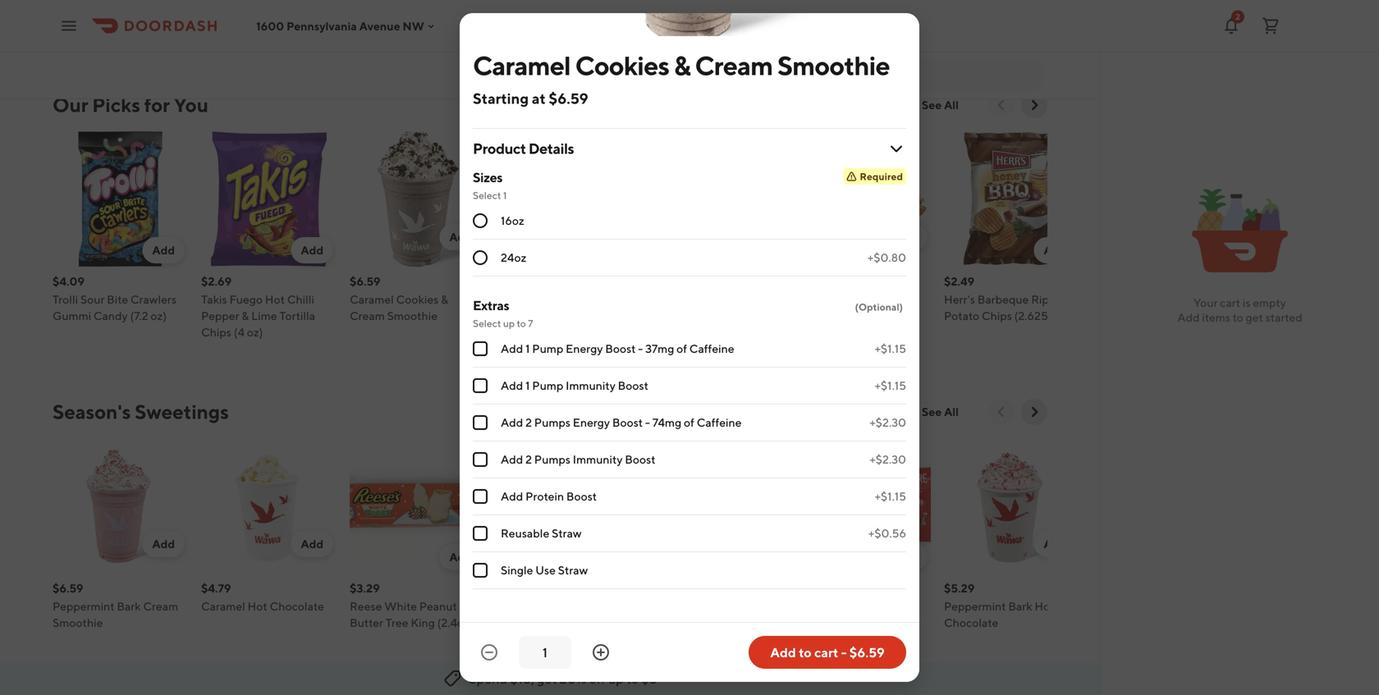 Task type: describe. For each thing, give the bounding box(es) containing it.
cream for caramel cookies & cream smoothie
[[695, 50, 773, 81]]

herr's
[[944, 293, 975, 306]]

peppermint for $6.39
[[498, 600, 560, 613]]

sizes select 1
[[473, 170, 507, 201]]

protein
[[526, 490, 564, 503]]

product details
[[473, 140, 574, 157]]

1600 pennsylvania avenue nw
[[256, 19, 424, 33]]

1 inside sizes select 1
[[503, 190, 507, 201]]

required
[[860, 171, 903, 182]]

0 horizontal spatial get
[[537, 671, 557, 687]]

sizes group
[[473, 168, 906, 277]]

cart inside button
[[815, 645, 839, 661]]

up inside extras select up to 7
[[503, 318, 515, 329]]

20%
[[560, 671, 587, 687]]

see all link for season's sweetings
[[912, 399, 969, 425]]

our
[[53, 93, 88, 117]]

notification bell image
[[1222, 16, 1241, 36]]

$3.29 for $3.29 m&m holiday peanut share size (3.27oz)
[[796, 582, 826, 595]]

- inside button
[[841, 645, 847, 661]]

& inside $6.59 caramel cookies & cream smoothie
[[441, 293, 448, 306]]

m&m
[[796, 600, 824, 613]]

trolli sour bite crawlers gummi candy (7.2 oz) image
[[53, 131, 188, 267]]

bites
[[498, 326, 525, 339]]

season's sweetings
[[53, 400, 229, 424]]

cart inside your cart is empty add items to get started
[[1220, 296, 1241, 310]]

picks
[[92, 93, 140, 117]]

cream for $6.59 peppermint bark cream smoothie
[[143, 600, 178, 613]]

select for sizes
[[473, 190, 501, 201]]

$6.59 inside $6.59 caramel cookies & cream smoothie
[[350, 275, 381, 288]]

$5.29
[[944, 582, 975, 595]]

brew
[[498, 616, 525, 630]]

$2.49 herr's barbeque ripple potato chips (2.625 oz)
[[944, 275, 1067, 323]]

honey
[[796, 293, 830, 306]]

add 1 pump energy boost - 37mg of caffeine
[[501, 342, 735, 356]]

pumps for energy
[[534, 416, 571, 429]]

decrease quantity by 1 image
[[480, 643, 499, 663]]

0 items, open order cart image
[[1261, 16, 1281, 36]]

caramel for $4.79 caramel hot chocolate
[[201, 600, 245, 613]]

pump for immunity
[[532, 379, 564, 392]]

chilli
[[287, 293, 314, 306]]

+$0.80
[[868, 251, 906, 264]]

immunity for pumps
[[573, 453, 623, 466]]

add protein boost
[[501, 490, 597, 503]]

smoothie inside $6.59 caramel cookies & cream smoothie
[[387, 309, 438, 323]]

peanut for king
[[419, 600, 457, 613]]

nw
[[403, 19, 424, 33]]

lime
[[251, 309, 277, 323]]

caffeine for add 1 pump energy boost - 37mg of caffeine
[[690, 342, 735, 356]]

haribo holiday gold bears (4oz) image
[[647, 438, 782, 574]]

$2.69
[[201, 275, 232, 288]]

$5.49 for $5.49
[[647, 275, 678, 288]]

$5.49 honey smoked turkey hoagie
[[796, 275, 913, 323]]

rainbow
[[498, 309, 544, 323]]

details
[[529, 140, 574, 157]]

airheads
[[498, 293, 545, 306]]

$4.79
[[201, 582, 231, 595]]

bears
[[647, 616, 676, 630]]

boost for add 2 pumps energy boost - 74mg of caffeine
[[612, 416, 643, 429]]

caramel hot chocolate image
[[201, 438, 337, 574]]

bark for hot
[[1009, 600, 1033, 613]]

+$2.30 for add 2 pumps immunity boost
[[870, 453, 906, 466]]

2 for add 2 pumps immunity boost
[[526, 453, 532, 466]]

$6.59 inside $6.59 peppermint bark cream smoothie
[[53, 582, 83, 595]]

next button of carousel image for our picks for you
[[1026, 97, 1043, 113]]

caramel inside dialog
[[473, 50, 571, 81]]

takis
[[201, 293, 227, 306]]

1600 pennsylvania avenue nw button
[[256, 19, 437, 33]]

peppermint bark cream smoothie image
[[53, 438, 188, 574]]

increase quantity by 1 image
[[591, 643, 611, 663]]

your cart is empty add items to get started
[[1178, 296, 1303, 324]]

hot for chocolate
[[1035, 600, 1055, 613]]

(2.4oz)
[[437, 616, 473, 630]]

add to cart - $6.59 button
[[749, 636, 906, 669]]

peanut for (3.27oz)
[[869, 600, 907, 613]]

caffeine for add 2 pumps energy boost - 74mg of caffeine
[[697, 416, 742, 429]]

barbeque
[[978, 293, 1029, 306]]

all for our picks for you
[[944, 98, 959, 112]]

empty
[[1253, 296, 1287, 310]]

$6.59 peppermint bark cream smoothie
[[53, 582, 178, 630]]

reusable straw
[[501, 527, 582, 540]]

chocolate inside $4.79 caramel hot chocolate
[[270, 600, 324, 613]]

(7.2
[[130, 309, 148, 323]]

& inside $2.69 takis fuego hot chilli pepper & lime tortilla chips (4 oz)
[[242, 309, 249, 323]]

to inside extras select up to 7
[[517, 318, 526, 329]]

add inside your cart is empty add items to get started
[[1178, 311, 1200, 324]]

7
[[528, 318, 533, 329]]

oz) inside $2.69 takis fuego hot chilli pepper & lime tortilla chips (4 oz)
[[247, 326, 263, 339]]

- for 74mg
[[645, 416, 650, 429]]

starting
[[473, 89, 529, 107]]

caramel cookies & cream smoothie dialog
[[460, 0, 920, 682]]

spend
[[469, 671, 508, 687]]

1 vertical spatial up
[[608, 671, 624, 687]]

16oz
[[501, 214, 524, 227]]

caramel cookies & cream smoothie
[[473, 50, 890, 81]]

extras group
[[473, 296, 906, 590]]

gold
[[727, 600, 753, 613]]

turkey
[[878, 293, 913, 306]]

boost right protein
[[566, 490, 597, 503]]

of for 37mg
[[677, 342, 687, 356]]

herr's barbeque ripple potato chips (2.625 oz) image
[[944, 131, 1080, 267]]

$5.29 peppermint bark hot chocolate
[[944, 582, 1055, 630]]

chips inside $2.69 takis fuego hot chilli pepper & lime tortilla chips (4 oz)
[[201, 326, 231, 339]]

smoked
[[832, 293, 875, 306]]

candy inside $4.09 trolli sour bite crawlers gummi candy (7.2 oz)
[[94, 309, 128, 323]]

your
[[1194, 296, 1218, 310]]

bite
[[107, 293, 128, 306]]

(4oz)
[[679, 616, 706, 630]]

$3.29 haribo holiday gold bears (4oz)
[[647, 582, 753, 630]]

1 for add 1 pump energy boost - 37mg of caffeine
[[526, 342, 530, 356]]

sizes
[[473, 170, 503, 185]]

previous button of carousel image
[[994, 97, 1010, 113]]

immunity for pump
[[566, 379, 616, 392]]

add 2 pumps immunity boost
[[501, 453, 656, 466]]

avenue
[[359, 19, 400, 33]]

use
[[536, 564, 556, 577]]

$3.29 reese white peanut butter tree king (2.4oz)
[[350, 582, 473, 630]]

peppermint bark cold brew image
[[498, 438, 634, 574]]

select for extras
[[473, 318, 501, 329]]

0 vertical spatial 2
[[1236, 12, 1241, 21]]

$15,
[[510, 671, 534, 687]]

xtremes
[[547, 293, 591, 306]]

+$0.56
[[869, 527, 906, 540]]

reese white peanut butter tree king (2.4oz) image
[[350, 438, 485, 574]]

$3.89 airheads xtremes rainbow berry candy bites (6 oz)
[[498, 275, 612, 339]]

single use straw
[[501, 564, 588, 577]]

(optional)
[[855, 301, 903, 313]]

butter
[[350, 616, 383, 630]]

$3.29 m&m holiday peanut share size (3.27oz)
[[796, 582, 907, 630]]

product details button
[[473, 129, 906, 168]]

3 +$1.15 from the top
[[875, 490, 906, 503]]

add inside button
[[770, 645, 796, 661]]

smoothie for $6.59 peppermint bark cream smoothie
[[53, 616, 103, 630]]

chips inside $2.49 herr's barbeque ripple potato chips (2.625 oz)
[[982, 309, 1012, 323]]

next button of carousel image for season's sweetings
[[1026, 404, 1043, 420]]



Task type: locate. For each thing, give the bounding box(es) containing it.
see for season's sweetings
[[922, 405, 942, 419]]

0 vertical spatial energy
[[566, 342, 603, 356]]

honey smoked turkey hoagie image
[[796, 131, 931, 267]]

2 vertical spatial 1
[[526, 379, 530, 392]]

bark inside $6.39 peppermint bark cold brew
[[563, 600, 587, 613]]

0 vertical spatial cart
[[1220, 296, 1241, 310]]

1 vertical spatial cart
[[815, 645, 839, 661]]

2 vertical spatial +$1.15
[[875, 490, 906, 503]]

$3.89
[[498, 275, 529, 288]]

$6.39
[[498, 582, 529, 595]]

holiday inside "$3.29 m&m holiday peanut share size (3.27oz)"
[[827, 600, 867, 613]]

spend $15, get 20% off up to $5
[[469, 671, 658, 687]]

Single Use Straw checkbox
[[473, 563, 488, 578]]

1 vertical spatial smoothie
[[387, 309, 438, 323]]

2 horizontal spatial &
[[674, 50, 690, 81]]

+$1.15 for energy
[[875, 342, 906, 356]]

to left $5
[[627, 671, 639, 687]]

2 horizontal spatial smoothie
[[778, 50, 890, 81]]

caramel cookies & cream smoothie image
[[350, 131, 485, 267]]

oz) inside $2.49 herr's barbeque ripple potato chips (2.625 oz)
[[1051, 309, 1067, 323]]

- left 37mg
[[638, 342, 643, 356]]

1 vertical spatial see
[[922, 405, 942, 419]]

1 vertical spatial caffeine
[[697, 416, 742, 429]]

all
[[944, 98, 959, 112], [944, 405, 959, 419]]

berry
[[547, 309, 575, 323]]

chocolate
[[270, 600, 324, 613], [944, 616, 999, 630]]

1 horizontal spatial candy
[[577, 309, 612, 323]]

2 next button of carousel image from the top
[[1026, 404, 1043, 420]]

2 vertical spatial caramel
[[201, 600, 245, 613]]

cookies inside $6.59 caramel cookies & cream smoothie
[[396, 293, 439, 306]]

boost
[[605, 342, 636, 356], [618, 379, 649, 392], [612, 416, 643, 429], [625, 453, 656, 466], [566, 490, 597, 503]]

$3.29 inside $3.29 reese white peanut butter tree king (2.4oz)
[[350, 582, 380, 595]]

smoothie inside dialog
[[778, 50, 890, 81]]

see all for season's sweetings
[[922, 405, 959, 419]]

1 vertical spatial straw
[[558, 564, 588, 577]]

bark inside $6.59 peppermint bark cream smoothie
[[117, 600, 141, 613]]

1 horizontal spatial peppermint
[[498, 600, 560, 613]]

0 vertical spatial up
[[503, 318, 515, 329]]

of right 74mg
[[684, 416, 695, 429]]

sour
[[80, 293, 105, 306]]

2 up protein
[[526, 453, 532, 466]]

0 horizontal spatial peanut
[[419, 600, 457, 613]]

1 horizontal spatial $3.29
[[647, 582, 677, 595]]

+$1.15
[[875, 342, 906, 356], [875, 379, 906, 392], [875, 490, 906, 503]]

$3.29 up haribo
[[647, 582, 677, 595]]

oz)
[[151, 309, 167, 323], [1051, 309, 1067, 323], [247, 326, 263, 339], [540, 326, 556, 339]]

pumps up add protein boost
[[534, 453, 571, 466]]

cookies
[[575, 50, 669, 81], [396, 293, 439, 306]]

(3.27oz)
[[852, 616, 893, 630]]

see all down the search wawa search field
[[922, 98, 959, 112]]

cream inside dialog
[[695, 50, 773, 81]]

of for 74mg
[[684, 416, 695, 429]]

chocolate down $5.29
[[944, 616, 999, 630]]

see for our picks for you
[[922, 98, 942, 112]]

$4.09 trolli sour bite crawlers gummi candy (7.2 oz)
[[53, 275, 176, 323]]

0 horizontal spatial &
[[242, 309, 249, 323]]

$5.49 inside $5.49 honey smoked turkey hoagie
[[796, 275, 827, 288]]

0 horizontal spatial bark
[[117, 600, 141, 613]]

0 horizontal spatial smoothie
[[53, 616, 103, 630]]

up
[[503, 318, 515, 329], [608, 671, 624, 687]]

2 vertical spatial cream
[[143, 600, 178, 613]]

2 candy from the left
[[577, 309, 612, 323]]

1 vertical spatial &
[[441, 293, 448, 306]]

1 vertical spatial see all
[[922, 405, 959, 419]]

2 see all from the top
[[922, 405, 959, 419]]

candy inside $3.89 airheads xtremes rainbow berry candy bites (6 oz)
[[577, 309, 612, 323]]

to down is
[[1233, 311, 1244, 324]]

boost for add 1 pump energy boost - 37mg of caffeine
[[605, 342, 636, 356]]

2 for add 2 pumps energy boost - 74mg of caffeine
[[526, 416, 532, 429]]

0 vertical spatial +$1.15
[[875, 342, 906, 356]]

1 all from the top
[[944, 98, 959, 112]]

to inside your cart is empty add items to get started
[[1233, 311, 1244, 324]]

you
[[174, 93, 208, 117]]

0 vertical spatial straw
[[552, 527, 582, 540]]

2 see from the top
[[922, 405, 942, 419]]

+$2.30 for add 2 pumps energy boost - 74mg of caffeine
[[870, 416, 906, 429]]

all down the search wawa search field
[[944, 98, 959, 112]]

0 horizontal spatial up
[[503, 318, 515, 329]]

16oz radio
[[473, 213, 488, 228]]

our picks for you link
[[53, 92, 208, 118]]

select inside extras select up to 7
[[473, 318, 501, 329]]

smoothie for caramel cookies & cream smoothie
[[778, 50, 890, 81]]

holiday for size
[[827, 600, 867, 613]]

pumps down 'add 1 pump immunity boost'
[[534, 416, 571, 429]]

1 horizontal spatial get
[[1246, 311, 1264, 324]]

started
[[1266, 311, 1303, 324]]

$3.29
[[350, 582, 380, 595], [647, 582, 677, 595], [796, 582, 826, 595]]

tortilla
[[280, 309, 315, 323]]

1 for add 1 pump immunity boost
[[526, 379, 530, 392]]

to left 7 at the top left of page
[[517, 318, 526, 329]]

up left 7 at the top left of page
[[503, 318, 515, 329]]

caramel up starting at $6.59
[[473, 50, 571, 81]]

oz) down crawlers
[[151, 309, 167, 323]]

1 horizontal spatial cream
[[350, 309, 385, 323]]

items
[[1202, 311, 1231, 324]]

2 peppermint from the left
[[498, 600, 560, 613]]

1 vertical spatial get
[[537, 671, 557, 687]]

1 horizontal spatial cookies
[[575, 50, 669, 81]]

italian hoagie image
[[647, 131, 782, 267]]

$3.29 inside "$3.29 m&m holiday peanut share size (3.27oz)"
[[796, 582, 826, 595]]

1 candy from the left
[[94, 309, 128, 323]]

1 vertical spatial immunity
[[573, 453, 623, 466]]

0 vertical spatial see all link
[[912, 92, 969, 118]]

0 horizontal spatial cookies
[[396, 293, 439, 306]]

0 vertical spatial &
[[674, 50, 690, 81]]

immunity down add 2 pumps energy boost - 74mg of caffeine
[[573, 453, 623, 466]]

2 horizontal spatial caramel
[[473, 50, 571, 81]]

2 see all link from the top
[[912, 399, 969, 425]]

3 peppermint from the left
[[944, 600, 1006, 613]]

get down is
[[1246, 311, 1264, 324]]

to inside button
[[799, 645, 812, 661]]

up right off
[[608, 671, 624, 687]]

0 vertical spatial immunity
[[566, 379, 616, 392]]

$3.29 for $3.29 reese white peanut butter tree king (2.4oz)
[[350, 582, 380, 595]]

1 holiday from the left
[[685, 600, 725, 613]]

1 horizontal spatial holiday
[[827, 600, 867, 613]]

pumps for immunity
[[534, 453, 571, 466]]

of
[[677, 342, 687, 356], [684, 416, 695, 429]]

caramel down $4.79
[[201, 600, 245, 613]]

1 horizontal spatial chips
[[982, 309, 1012, 323]]

to down share
[[799, 645, 812, 661]]

bark
[[117, 600, 141, 613], [563, 600, 587, 613], [1009, 600, 1033, 613]]

caramel right chilli
[[350, 293, 394, 306]]

cart left is
[[1220, 296, 1241, 310]]

at
[[532, 89, 546, 107]]

potato
[[944, 309, 980, 323]]

see all for our picks for you
[[922, 98, 959, 112]]

boost up add 2 pumps energy boost - 74mg of caffeine
[[618, 379, 649, 392]]

0 horizontal spatial cart
[[815, 645, 839, 661]]

0 horizontal spatial $5.49
[[647, 275, 678, 288]]

boost left 74mg
[[612, 416, 643, 429]]

$3.29 up m&m
[[796, 582, 826, 595]]

peppermint for $6.59
[[53, 600, 115, 613]]

see left previous button of carousel icon
[[922, 405, 942, 419]]

1 see from the top
[[922, 98, 942, 112]]

1 horizontal spatial -
[[645, 416, 650, 429]]

0 horizontal spatial holiday
[[685, 600, 725, 613]]

fuego
[[229, 293, 263, 306]]

peppermint for $5.29
[[944, 600, 1006, 613]]

m&m holiday peanut share size (3.27oz) image
[[796, 438, 931, 574]]

chocolate left reese
[[270, 600, 324, 613]]

1 vertical spatial cream
[[350, 309, 385, 323]]

2 all from the top
[[944, 405, 959, 419]]

smoothie inside $6.59 peppermint bark cream smoothie
[[53, 616, 103, 630]]

37mg
[[645, 342, 674, 356]]

2 pumps from the top
[[534, 453, 571, 466]]

holiday for (4oz)
[[685, 600, 725, 613]]

0 horizontal spatial chips
[[201, 326, 231, 339]]

previous button of carousel image
[[994, 404, 1010, 420]]

bark for cold
[[563, 600, 587, 613]]

cream inside $6.59 caramel cookies & cream smoothie
[[350, 309, 385, 323]]

1 peanut from the left
[[419, 600, 457, 613]]

holiday up the size
[[827, 600, 867, 613]]

boost left 37mg
[[605, 342, 636, 356]]

of right 37mg
[[677, 342, 687, 356]]

1 +$2.30 from the top
[[870, 416, 906, 429]]

1 vertical spatial next button of carousel image
[[1026, 404, 1043, 420]]

0 vertical spatial see
[[922, 98, 942, 112]]

0 vertical spatial caffeine
[[690, 342, 735, 356]]

& inside dialog
[[674, 50, 690, 81]]

$4.09
[[53, 275, 85, 288]]

1 next button of carousel image from the top
[[1026, 97, 1043, 113]]

see all link for our picks for you
[[912, 92, 969, 118]]

add
[[449, 230, 472, 244], [747, 230, 769, 244], [895, 230, 918, 244], [152, 243, 175, 257], [301, 243, 324, 257], [1044, 243, 1067, 257], [1178, 311, 1200, 324], [501, 342, 523, 356], [501, 379, 523, 392], [501, 416, 523, 429], [501, 453, 523, 466], [501, 490, 523, 503], [152, 537, 175, 551], [301, 537, 324, 551], [598, 537, 621, 551], [1044, 537, 1067, 551], [449, 551, 472, 564], [747, 551, 769, 564], [895, 551, 918, 564], [770, 645, 796, 661]]

1 horizontal spatial peanut
[[869, 600, 907, 613]]

crawlers
[[130, 293, 176, 306]]

peanut inside $3.29 reese white peanut butter tree king (2.4oz)
[[419, 600, 457, 613]]

1 horizontal spatial &
[[441, 293, 448, 306]]

2 horizontal spatial -
[[841, 645, 847, 661]]

1 vertical spatial all
[[944, 405, 959, 419]]

1 vertical spatial select
[[473, 318, 501, 329]]

2 horizontal spatial bark
[[1009, 600, 1033, 613]]

tree
[[386, 616, 409, 630]]

74mg
[[653, 416, 682, 429]]

select down sizes
[[473, 190, 501, 201]]

0 vertical spatial select
[[473, 190, 501, 201]]

$3.29 up reese
[[350, 582, 380, 595]]

3 $3.29 from the left
[[796, 582, 826, 595]]

cookies inside dialog
[[575, 50, 669, 81]]

1 vertical spatial pumps
[[534, 453, 571, 466]]

all left previous button of carousel icon
[[944, 405, 959, 419]]

our picks for you
[[53, 93, 208, 117]]

caramel inside $4.79 caramel hot chocolate
[[201, 600, 245, 613]]

select
[[473, 190, 501, 201], [473, 318, 501, 329]]

0 horizontal spatial -
[[638, 342, 643, 356]]

pepper
[[201, 309, 239, 323]]

2 $3.29 from the left
[[647, 582, 677, 595]]

cream inside $6.59 peppermint bark cream smoothie
[[143, 600, 178, 613]]

0 vertical spatial next button of carousel image
[[1026, 97, 1043, 113]]

1 pump from the top
[[532, 342, 564, 356]]

add to cart - $6.59
[[770, 645, 885, 661]]

boost for add 2 pumps immunity boost
[[625, 453, 656, 466]]

hot inside the $5.29 peppermint bark hot chocolate
[[1035, 600, 1055, 613]]

$6.59 inside button
[[850, 645, 885, 661]]

(2.625
[[1015, 309, 1048, 323]]

1 see all link from the top
[[912, 92, 969, 118]]

$5
[[642, 671, 658, 687]]

share
[[796, 616, 826, 630]]

2 vertical spatial -
[[841, 645, 847, 661]]

1 vertical spatial 2
[[526, 416, 532, 429]]

0 vertical spatial cookies
[[575, 50, 669, 81]]

to
[[1233, 311, 1244, 324], [517, 318, 526, 329], [799, 645, 812, 661], [627, 671, 639, 687]]

holiday inside "$3.29 haribo holiday gold bears (4oz)"
[[685, 600, 725, 613]]

0 horizontal spatial candy
[[94, 309, 128, 323]]

cold
[[589, 600, 614, 613]]

0 horizontal spatial cream
[[143, 600, 178, 613]]

get inside your cart is empty add items to get started
[[1246, 311, 1264, 324]]

2 pump from the top
[[532, 379, 564, 392]]

select inside sizes select 1
[[473, 190, 501, 201]]

2 horizontal spatial cream
[[695, 50, 773, 81]]

caramel inside $6.59 caramel cookies & cream smoothie
[[350, 293, 394, 306]]

haribo
[[647, 600, 682, 613]]

Current quantity is 1 number field
[[529, 644, 562, 662]]

peanut
[[419, 600, 457, 613], [869, 600, 907, 613]]

$3.29 for $3.29 haribo holiday gold bears (4oz)
[[647, 582, 677, 595]]

see all link down the search wawa search field
[[912, 92, 969, 118]]

peppermint inside $6.59 peppermint bark cream smoothie
[[53, 600, 115, 613]]

+$1.15 for immunity
[[875, 379, 906, 392]]

energy up add 2 pumps immunity boost
[[573, 416, 610, 429]]

3 bark from the left
[[1009, 600, 1033, 613]]

immunity down 'add 1 pump energy boost - 37mg of caffeine'
[[566, 379, 616, 392]]

2 select from the top
[[473, 318, 501, 329]]

2 left 0 items, open order cart image
[[1236, 12, 1241, 21]]

season's
[[53, 400, 131, 424]]

sweetings
[[135, 400, 229, 424]]

None radio
[[473, 250, 488, 265]]

oz) right (4
[[247, 326, 263, 339]]

0 vertical spatial pump
[[532, 342, 564, 356]]

white
[[384, 600, 417, 613]]

1 +$1.15 from the top
[[875, 342, 906, 356]]

peppermint inside the $5.29 peppermint bark hot chocolate
[[944, 600, 1006, 613]]

0 vertical spatial smoothie
[[778, 50, 890, 81]]

hot inside $2.69 takis fuego hot chilli pepper & lime tortilla chips (4 oz)
[[265, 293, 285, 306]]

None checkbox
[[473, 452, 488, 467]]

2 +$1.15 from the top
[[875, 379, 906, 392]]

1 peppermint from the left
[[53, 600, 115, 613]]

1 horizontal spatial cart
[[1220, 296, 1241, 310]]

hot for chilli
[[265, 293, 285, 306]]

holiday
[[685, 600, 725, 613], [827, 600, 867, 613]]

0 vertical spatial of
[[677, 342, 687, 356]]

airheads xtremes rainbow berry candy bites (6 oz) image
[[498, 131, 634, 267]]

2 horizontal spatial $3.29
[[796, 582, 826, 595]]

next button of carousel image right previous button of carousel icon
[[1026, 404, 1043, 420]]

extras select up to 7
[[473, 298, 533, 329]]

- left 74mg
[[645, 416, 650, 429]]

1 vertical spatial +$1.15
[[875, 379, 906, 392]]

reese
[[350, 600, 382, 613]]

candy down bite
[[94, 309, 128, 323]]

select down the 'extras' on the top
[[473, 318, 501, 329]]

pump for energy
[[532, 342, 564, 356]]

see
[[922, 98, 942, 112], [922, 405, 942, 419]]

2 bark from the left
[[563, 600, 587, 613]]

oz) inside $3.89 airheads xtremes rainbow berry candy bites (6 oz)
[[540, 326, 556, 339]]

0 vertical spatial cream
[[695, 50, 773, 81]]

peanut up king
[[419, 600, 457, 613]]

cart
[[1220, 296, 1241, 310], [815, 645, 839, 661]]

starting at $6.59
[[473, 89, 588, 107]]

1 horizontal spatial up
[[608, 671, 624, 687]]

1 vertical spatial -
[[645, 416, 650, 429]]

1 bark from the left
[[117, 600, 141, 613]]

1 see all from the top
[[922, 98, 959, 112]]

2 vertical spatial &
[[242, 309, 249, 323]]

candy down xtremes
[[577, 309, 612, 323]]

0 vertical spatial +$2.30
[[870, 416, 906, 429]]

$4.79 caramel hot chocolate
[[201, 582, 324, 613]]

Search Wawa search field
[[795, 67, 1031, 85]]

see all
[[922, 98, 959, 112], [922, 405, 959, 419]]

peanut up (3.27oz)
[[869, 600, 907, 613]]

chocolate inside the $5.29 peppermint bark hot chocolate
[[944, 616, 999, 630]]

0 horizontal spatial $3.29
[[350, 582, 380, 595]]

1 $5.49 from the left
[[647, 275, 678, 288]]

1600
[[256, 19, 284, 33]]

is
[[1243, 296, 1251, 310]]

holiday up (4oz)
[[685, 600, 725, 613]]

none radio inside sizes group
[[473, 250, 488, 265]]

energy up 'add 1 pump immunity boost'
[[566, 342, 603, 356]]

energy for pumps
[[573, 416, 610, 429]]

0 vertical spatial -
[[638, 342, 643, 356]]

all for season's sweetings
[[944, 405, 959, 419]]

$5.49 up 37mg
[[647, 275, 678, 288]]

gummi
[[53, 309, 91, 323]]

+$2.30
[[870, 416, 906, 429], [870, 453, 906, 466]]

0 vertical spatial see all
[[922, 98, 959, 112]]

$3.29 inside "$3.29 haribo holiday gold bears (4oz)"
[[647, 582, 677, 595]]

- down the size
[[841, 645, 847, 661]]

0 vertical spatial get
[[1246, 311, 1264, 324]]

next button of carousel image
[[1026, 97, 1043, 113], [1026, 404, 1043, 420]]

straw right use
[[558, 564, 588, 577]]

2 vertical spatial smoothie
[[53, 616, 103, 630]]

caramel for $6.59 caramel cookies & cream smoothie
[[350, 293, 394, 306]]

get right $15,
[[537, 671, 557, 687]]

2 peanut from the left
[[869, 600, 907, 613]]

oz) inside $4.09 trolli sour bite crawlers gummi candy (7.2 oz)
[[151, 309, 167, 323]]

1 horizontal spatial chocolate
[[944, 616, 999, 630]]

straw down add protein boost
[[552, 527, 582, 540]]

see down the search wawa search field
[[922, 98, 942, 112]]

0 vertical spatial chocolate
[[270, 600, 324, 613]]

see all left previous button of carousel icon
[[922, 405, 959, 419]]

1 vertical spatial +$2.30
[[870, 453, 906, 466]]

caffeine right 74mg
[[697, 416, 742, 429]]

king
[[411, 616, 435, 630]]

oz) down ripple
[[1051, 309, 1067, 323]]

peppermint inside $6.39 peppermint bark cold brew
[[498, 600, 560, 613]]

boost down add 2 pumps energy boost - 74mg of caffeine
[[625, 453, 656, 466]]

2 down 'add 1 pump immunity boost'
[[526, 416, 532, 429]]

chips down the barbeque
[[982, 309, 1012, 323]]

single
[[501, 564, 533, 577]]

24oz
[[501, 251, 527, 264]]

$6.59 caramel cookies & cream smoothie
[[350, 275, 448, 323]]

for
[[144, 93, 170, 117]]

chips down pepper
[[201, 326, 231, 339]]

1 vertical spatial energy
[[573, 416, 610, 429]]

peanut inside "$3.29 m&m holiday peanut share size (3.27oz)"
[[869, 600, 907, 613]]

cart down the size
[[815, 645, 839, 661]]

2 vertical spatial 2
[[526, 453, 532, 466]]

hoagie
[[796, 309, 833, 323]]

see all link left previous button of carousel icon
[[912, 399, 969, 425]]

bark for cream
[[117, 600, 141, 613]]

energy for pump
[[566, 342, 603, 356]]

bark inside the $5.29 peppermint bark hot chocolate
[[1009, 600, 1033, 613]]

2 $5.49 from the left
[[796, 275, 827, 288]]

next button of carousel image right previous button of carousel image
[[1026, 97, 1043, 113]]

takis fuego hot chilli pepper & lime tortilla chips (4 oz) image
[[201, 131, 337, 267]]

1 select from the top
[[473, 190, 501, 201]]

season's sweetings link
[[53, 399, 229, 425]]

0 vertical spatial all
[[944, 98, 959, 112]]

boost for add 1 pump immunity boost
[[618, 379, 649, 392]]

0 horizontal spatial peppermint
[[53, 600, 115, 613]]

0 vertical spatial caramel
[[473, 50, 571, 81]]

1 vertical spatial 1
[[526, 342, 530, 356]]

1 $3.29 from the left
[[350, 582, 380, 595]]

hot inside $4.79 caramel hot chocolate
[[248, 600, 267, 613]]

(4
[[234, 326, 245, 339]]

1 vertical spatial see all link
[[912, 399, 969, 425]]

peppermint bark hot chocolate image
[[944, 438, 1080, 574]]

open menu image
[[59, 16, 79, 36]]

1 vertical spatial cookies
[[396, 293, 439, 306]]

1 pumps from the top
[[534, 416, 571, 429]]

1 horizontal spatial caramel
[[350, 293, 394, 306]]

1 vertical spatial chips
[[201, 326, 231, 339]]

1 vertical spatial pump
[[532, 379, 564, 392]]

2 holiday from the left
[[827, 600, 867, 613]]

$6.39 peppermint bark cold brew
[[498, 582, 614, 630]]

0 horizontal spatial caramel
[[201, 600, 245, 613]]

1 horizontal spatial $5.49
[[796, 275, 827, 288]]

caffeine right 37mg
[[690, 342, 735, 356]]

$5.49 for $5.49 honey smoked turkey hoagie
[[796, 275, 827, 288]]

0 vertical spatial pumps
[[534, 416, 571, 429]]

2 horizontal spatial peppermint
[[944, 600, 1006, 613]]

2 +$2.30 from the top
[[870, 453, 906, 466]]

None checkbox
[[473, 342, 488, 356], [473, 379, 488, 393], [473, 415, 488, 430], [473, 489, 488, 504], [473, 526, 488, 541], [473, 342, 488, 356], [473, 379, 488, 393], [473, 415, 488, 430], [473, 489, 488, 504], [473, 526, 488, 541]]

oz) right (6
[[540, 326, 556, 339]]

$5.49 up honey
[[796, 275, 827, 288]]

- for 37mg
[[638, 342, 643, 356]]

pennsylvania
[[287, 19, 357, 33]]

add 1 pump immunity boost
[[501, 379, 649, 392]]



Task type: vqa. For each thing, say whether or not it's contained in the screenshot.
computer accessories Image
no



